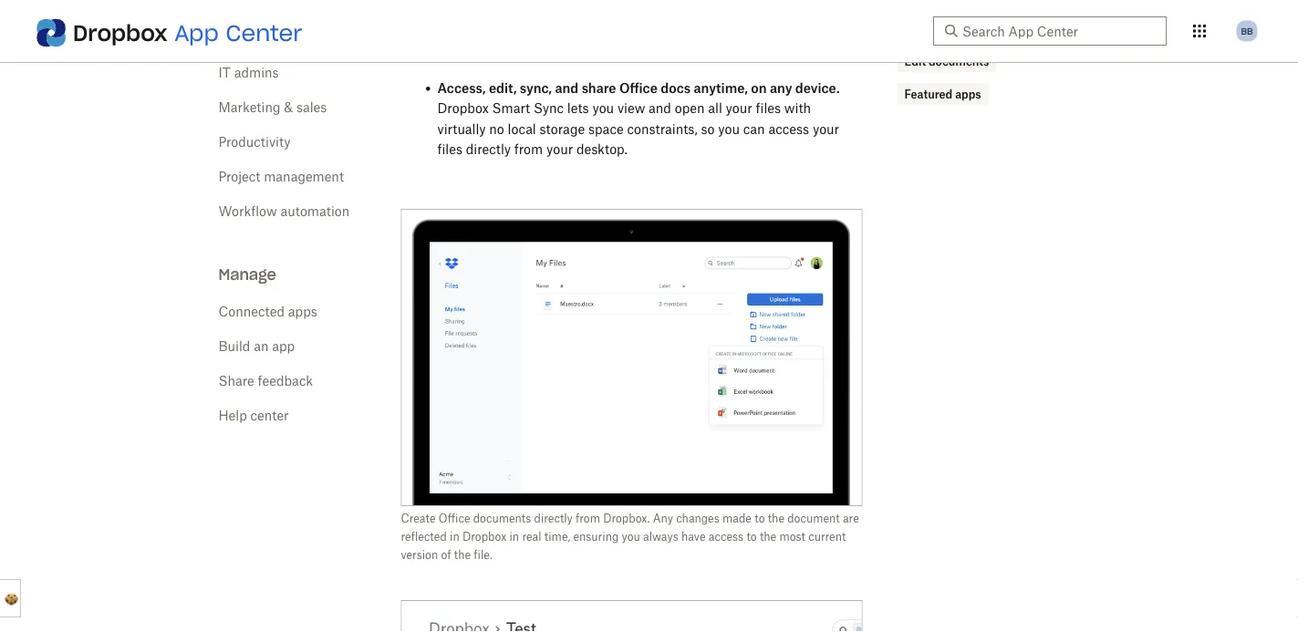 Task type: locate. For each thing, give the bounding box(es) containing it.
0 vertical spatial version
[[719, 6, 762, 22]]

marketing & sales link
[[219, 99, 327, 115]]

can down line
[[480, 47, 502, 63]]

connected apps link
[[219, 304, 317, 319]]

dropbox inside create office documents directly from dropbox. any changes made to the document are reflected in dropbox in real time, ensuring you always have access to the most current version of the file.
[[463, 530, 507, 544]]

0 vertical spatial dropbox
[[73, 19, 168, 47]]

2 vertical spatial your
[[547, 142, 573, 157]]

project management link
[[905, 20, 1017, 38], [219, 169, 344, 184]]

apps inside featured apps link
[[955, 88, 981, 101]]

version inside create office documents directly from dropbox. any changes made to the document are reflected in dropbox in real time, ensuring you always have access to the most current version of the file.
[[401, 548, 438, 562]]

workflow automation link
[[219, 203, 350, 219]]

with inside you can see if other collaborators are viewing or editing a file, and can update it to the latest version with just one click. in-line commenting allows you to streamline approval processes so you can work more efficiently.
[[765, 6, 792, 22]]

sync,
[[520, 80, 552, 96]]

commenting
[[514, 27, 591, 42]]

can inside access, edit, sync, and share office docs anytime, on any device. dropbox smart sync lets you view and open all your files with virtually no local storage space constraints, so you can access your files directly from your desktop.
[[743, 121, 765, 137]]

always
[[643, 530, 679, 544]]

edit documents link
[[905, 52, 989, 71]]

anytime,
[[694, 80, 748, 96]]

directly down no
[[466, 142, 511, 157]]

documents inside create office documents directly from dropbox. any changes made to the document are reflected in dropbox in real time, ensuring you always have access to the most current version of the file.
[[473, 512, 531, 526]]

project
[[905, 22, 943, 36], [219, 169, 260, 184]]

0 vertical spatial project management link
[[905, 20, 1017, 38]]

project management link up workflow automation link
[[219, 169, 344, 184]]

files down on
[[756, 101, 781, 116]]

0 horizontal spatial in
[[450, 530, 460, 544]]

can up update
[[602, 0, 624, 1]]

1 vertical spatial office
[[439, 512, 470, 526]]

0 vertical spatial so
[[438, 47, 451, 63]]

1 horizontal spatial so
[[701, 121, 715, 137]]

in-
[[472, 27, 489, 42]]

made
[[723, 512, 752, 526]]

0 horizontal spatial so
[[438, 47, 451, 63]]

featured apps link
[[905, 85, 981, 104]]

if
[[652, 0, 660, 1]]

real
[[522, 530, 542, 544]]

0 vertical spatial and
[[535, 6, 557, 22]]

0 vertical spatial with
[[765, 6, 792, 22]]

with up the approval
[[765, 6, 792, 22]]

and up commenting
[[535, 6, 557, 22]]

connected apps
[[219, 304, 317, 319]]

1 horizontal spatial project management
[[905, 22, 1017, 36]]

1 vertical spatial with
[[785, 101, 811, 116]]

1 horizontal spatial apps
[[955, 88, 981, 101]]

1 vertical spatial management
[[264, 169, 344, 184]]

0 horizontal spatial documents
[[473, 512, 531, 526]]

with
[[765, 6, 792, 22], [785, 101, 811, 116]]

1 horizontal spatial directly
[[534, 512, 573, 526]]

version down collaborators
[[719, 6, 762, 22]]

directly inside create office documents directly from dropbox. any changes made to the document are reflected in dropbox in real time, ensuring you always have access to the most current version of the file.
[[534, 512, 573, 526]]

create office documents directly from dropbox. any changes made to the document are reflected in dropbox in real time, ensuring you always have access to the most current version of the file.
[[401, 512, 859, 562]]

management for right project management link
[[945, 22, 1017, 36]]

0 horizontal spatial project management link
[[219, 169, 344, 184]]

an
[[254, 339, 269, 354]]

documents up featured apps link
[[929, 55, 989, 68]]

1 vertical spatial and
[[555, 80, 579, 96]]

storage
[[540, 121, 585, 137]]

feedback
[[258, 373, 313, 389]]

0 vertical spatial management
[[945, 22, 1017, 36]]

project management link up the edit documents link
[[905, 20, 1017, 38]]

0 horizontal spatial access
[[709, 530, 744, 544]]

the left most
[[760, 530, 777, 544]]

1 vertical spatial documents
[[473, 512, 531, 526]]

see
[[628, 0, 648, 1]]

can down on
[[743, 121, 765, 137]]

0 vertical spatial project
[[905, 22, 943, 36]]

1 vertical spatial from
[[576, 512, 600, 526]]

time,
[[545, 530, 570, 544]]

most
[[780, 530, 806, 544]]

from
[[514, 142, 543, 157], [576, 512, 600, 526]]

0 vertical spatial directly
[[466, 142, 511, 157]]

share
[[219, 373, 254, 389]]

0 horizontal spatial directly
[[466, 142, 511, 157]]

1 vertical spatial so
[[701, 121, 715, 137]]

1 vertical spatial project
[[219, 169, 260, 184]]

of
[[441, 548, 451, 562]]

access, edit, sync, and share office docs anytime, on any device. dropbox smart sync lets you view and open all your files with virtually no local storage space constraints, so you can access your files directly from your desktop.
[[438, 80, 840, 157]]

are
[[780, 0, 799, 1], [843, 512, 859, 526]]

are up the current
[[843, 512, 859, 526]]

project management up the edit documents link
[[905, 22, 1017, 36]]

office inside create office documents directly from dropbox. any changes made to the document are reflected in dropbox in real time, ensuring you always have access to the most current version of the file.
[[439, 512, 470, 526]]

version down reflected
[[401, 548, 438, 562]]

0 vertical spatial from
[[514, 142, 543, 157]]

office
[[619, 80, 658, 96], [439, 512, 470, 526]]

documents inside the edit documents link
[[929, 55, 989, 68]]

management up automation
[[264, 169, 344, 184]]

you
[[576, 0, 599, 1]]

0 horizontal spatial management
[[264, 169, 344, 184]]

update
[[586, 6, 628, 22]]

0 vertical spatial are
[[780, 0, 799, 1]]

help center link
[[219, 408, 289, 423]]

0 vertical spatial project management
[[905, 22, 1017, 36]]

directly up the time,
[[534, 512, 573, 526]]

1 horizontal spatial management
[[945, 22, 1017, 36]]

the right of
[[454, 548, 471, 562]]

1 vertical spatial apps
[[288, 304, 317, 319]]

0 vertical spatial apps
[[955, 88, 981, 101]]

files down virtually
[[438, 142, 463, 157]]

dropbox up virtually
[[438, 101, 489, 116]]

you inside create office documents directly from dropbox. any changes made to the document are reflected in dropbox in real time, ensuring you always have access to the most current version of the file.
[[622, 530, 640, 544]]

0 vertical spatial files
[[756, 101, 781, 116]]

1 horizontal spatial version
[[719, 6, 762, 22]]

to down made
[[747, 530, 757, 544]]

0 horizontal spatial project
[[219, 169, 260, 184]]

edit
[[905, 55, 926, 68]]

1 horizontal spatial in
[[510, 530, 519, 544]]

from inside access, edit, sync, and share office docs anytime, on any device. dropbox smart sync lets you view and open all your files with virtually no local storage space constraints, so you can access your files directly from your desktop.
[[514, 142, 543, 157]]

documents up real
[[473, 512, 531, 526]]

apps down the edit documents link
[[955, 88, 981, 101]]

1 vertical spatial version
[[401, 548, 438, 562]]

apps up app
[[288, 304, 317, 319]]

you down it
[[636, 27, 658, 42]]

you down dropbox.
[[622, 530, 640, 544]]

1 horizontal spatial your
[[726, 101, 753, 116]]

to
[[643, 6, 655, 22], [661, 27, 673, 42], [755, 512, 765, 526], [747, 530, 757, 544]]

1 horizontal spatial are
[[843, 512, 859, 526]]

just
[[795, 6, 818, 22]]

so down all at the right top of the page
[[701, 121, 715, 137]]

access down made
[[709, 530, 744, 544]]

1 vertical spatial are
[[843, 512, 859, 526]]

the up most
[[768, 512, 785, 526]]

0 horizontal spatial from
[[514, 142, 543, 157]]

and up constraints, in the top of the page
[[649, 101, 671, 116]]

0 horizontal spatial apps
[[288, 304, 317, 319]]

edit,
[[489, 80, 517, 96]]

you down click.
[[455, 47, 476, 63]]

from down local
[[514, 142, 543, 157]]

your down storage
[[547, 142, 573, 157]]

management up the edit documents link
[[945, 22, 1017, 36]]

dropbox up file.
[[463, 530, 507, 544]]

it admins link
[[219, 65, 279, 80]]

with down any
[[785, 101, 811, 116]]

it admins
[[219, 65, 279, 80]]

1 vertical spatial directly
[[534, 512, 573, 526]]

0 horizontal spatial files
[[438, 142, 463, 157]]

project up edit
[[905, 22, 943, 36]]

1 horizontal spatial documents
[[929, 55, 989, 68]]

to right it
[[643, 6, 655, 22]]

click.
[[438, 27, 468, 42]]

1 horizontal spatial office
[[619, 80, 658, 96]]

1 vertical spatial project management
[[219, 169, 344, 184]]

1 vertical spatial dropbox
[[438, 101, 489, 116]]

so
[[438, 47, 451, 63], [701, 121, 715, 137]]

access down any
[[769, 121, 809, 137]]

0 horizontal spatial version
[[401, 548, 438, 562]]

dropbox left app
[[73, 19, 168, 47]]

0 vertical spatial documents
[[929, 55, 989, 68]]

office up reflected
[[439, 512, 470, 526]]

2 vertical spatial dropbox
[[463, 530, 507, 544]]

0 horizontal spatial project management
[[219, 169, 344, 184]]

1 horizontal spatial from
[[576, 512, 600, 526]]

the
[[659, 6, 678, 22], [768, 512, 785, 526], [760, 530, 777, 544], [454, 548, 471, 562]]

2 horizontal spatial your
[[813, 121, 839, 137]]

or
[[438, 6, 450, 22]]

1 in from the left
[[450, 530, 460, 544]]

management
[[945, 22, 1017, 36], [264, 169, 344, 184]]

the down other
[[659, 6, 678, 22]]

1 horizontal spatial access
[[769, 121, 809, 137]]

office up view
[[619, 80, 658, 96]]

are inside you can see if other collaborators are viewing or editing a file, and can update it to the latest version with just one click. in-line commenting allows you to streamline approval processes so you can work more efficiently.
[[780, 0, 799, 1]]

from up ensuring on the left bottom of the page
[[576, 512, 600, 526]]

0 vertical spatial office
[[619, 80, 658, 96]]

dropbox inside access, edit, sync, and share office docs anytime, on any device. dropbox smart sync lets you view and open all your files with virtually no local storage space constraints, so you can access your files directly from your desktop.
[[438, 101, 489, 116]]

project management
[[905, 22, 1017, 36], [219, 169, 344, 184]]

project up the workflow
[[219, 169, 260, 184]]

one
[[821, 6, 843, 22]]

dropbox
[[73, 19, 168, 47], [438, 101, 489, 116], [463, 530, 507, 544]]

1 horizontal spatial project management link
[[905, 20, 1017, 38]]

are up just
[[780, 0, 799, 1]]

and
[[535, 6, 557, 22], [555, 80, 579, 96], [649, 101, 671, 116]]

space
[[588, 121, 624, 137]]

0 horizontal spatial are
[[780, 0, 799, 1]]

project management up workflow automation link
[[219, 169, 344, 184]]

and up lets
[[555, 80, 579, 96]]

access,
[[438, 80, 486, 96]]

collaborators
[[698, 0, 777, 1]]

1 vertical spatial access
[[709, 530, 744, 544]]

from inside create office documents directly from dropbox. any changes made to the document are reflected in dropbox in real time, ensuring you always have access to the most current version of the file.
[[576, 512, 600, 526]]

apps for featured apps
[[955, 88, 981, 101]]

marketing & sales
[[219, 99, 327, 115]]

your down 'device.'
[[813, 121, 839, 137]]

automation
[[280, 203, 350, 219]]

0 horizontal spatial office
[[439, 512, 470, 526]]

so down click.
[[438, 47, 451, 63]]

in
[[450, 530, 460, 544], [510, 530, 519, 544]]

to right made
[[755, 512, 765, 526]]

in up of
[[450, 530, 460, 544]]

more
[[538, 47, 570, 63]]

0 vertical spatial access
[[769, 121, 809, 137]]

can
[[602, 0, 624, 1], [561, 6, 582, 22], [480, 47, 502, 63], [743, 121, 765, 137]]

in left real
[[510, 530, 519, 544]]

your right all at the right top of the page
[[726, 101, 753, 116]]

any
[[653, 512, 673, 526]]



Task type: describe. For each thing, give the bounding box(es) containing it.
connected
[[219, 304, 285, 319]]

access inside create office documents directly from dropbox. any changes made to the document are reflected in dropbox in real time, ensuring you always have access to the most current version of the file.
[[709, 530, 744, 544]]

constraints,
[[627, 121, 698, 137]]

center
[[226, 19, 303, 47]]

productivity link
[[219, 134, 291, 150]]

esignature link
[[219, 30, 285, 46]]

streamline
[[677, 27, 741, 42]]

it
[[632, 6, 640, 22]]

build an app link
[[219, 339, 295, 354]]

featured apps
[[905, 88, 981, 101]]

viewing
[[803, 0, 850, 1]]

version inside you can see if other collaborators are viewing or editing a file, and can update it to the latest version with just one click. in-line commenting allows you to streamline approval processes so you can work more efficiently.
[[719, 6, 762, 22]]

sync
[[534, 101, 564, 116]]

are inside create office documents directly from dropbox. any changes made to the document are reflected in dropbox in real time, ensuring you always have access to the most current version of the file.
[[843, 512, 859, 526]]

1 horizontal spatial files
[[756, 101, 781, 116]]

file.
[[474, 548, 492, 562]]

workflow automation
[[219, 203, 350, 219]]

management for project management link to the bottom
[[264, 169, 344, 184]]

all
[[708, 101, 722, 116]]

app
[[272, 339, 295, 354]]

any
[[770, 80, 792, 96]]

efficiently.
[[573, 47, 635, 63]]

share feedback
[[219, 373, 313, 389]]

local
[[508, 121, 536, 137]]

0 vertical spatial your
[[726, 101, 753, 116]]

productivity
[[219, 134, 291, 150]]

open
[[675, 101, 705, 116]]

view
[[618, 101, 645, 116]]

build
[[219, 339, 250, 354]]

so inside access, edit, sync, and share office docs anytime, on any device. dropbox smart sync lets you view and open all your files with virtually no local storage space constraints, so you can access your files directly from your desktop.
[[701, 121, 715, 137]]

have
[[682, 530, 706, 544]]

help
[[219, 408, 247, 423]]

1 vertical spatial files
[[438, 142, 463, 157]]

reflected
[[401, 530, 447, 544]]

docs
[[661, 80, 691, 96]]

1 vertical spatial your
[[813, 121, 839, 137]]

help center
[[219, 408, 289, 423]]

apps for connected apps
[[288, 304, 317, 319]]

latest
[[682, 6, 715, 22]]

share feedback link
[[219, 373, 313, 389]]

and inside you can see if other collaborators are viewing or editing a file, and can update it to the latest version with just one click. in-line commenting allows you to streamline approval processes so you can work more efficiently.
[[535, 6, 557, 22]]

allows
[[594, 27, 633, 42]]

admins
[[234, 65, 279, 80]]

work
[[505, 47, 535, 63]]

to down other
[[661, 27, 673, 42]]

1 vertical spatial project management link
[[219, 169, 344, 184]]

directly inside access, edit, sync, and share office docs anytime, on any device. dropbox smart sync lets you view and open all your files with virtually no local storage space constraints, so you can access your files directly from your desktop.
[[466, 142, 511, 157]]

&
[[284, 99, 293, 115]]

1 horizontal spatial project
[[905, 22, 943, 36]]

0 horizontal spatial your
[[547, 142, 573, 157]]

current
[[809, 530, 846, 544]]

you up space on the left of the page
[[593, 101, 614, 116]]

line
[[489, 27, 511, 42]]

smart
[[492, 101, 530, 116]]

with inside access, edit, sync, and share office docs anytime, on any device. dropbox smart sync lets you view and open all your files with virtually no local storage space constraints, so you can access your files directly from your desktop.
[[785, 101, 811, 116]]

build an app
[[219, 339, 295, 354]]

processes
[[799, 27, 860, 42]]

create
[[401, 512, 436, 526]]

file,
[[510, 6, 531, 22]]

changes
[[676, 512, 720, 526]]

Search App Center text field
[[963, 21, 1156, 41]]

office inside access, edit, sync, and share office docs anytime, on any device. dropbox smart sync lets you view and open all your files with virtually no local storage space constraints, so you can access your files directly from your desktop.
[[619, 80, 658, 96]]

sales
[[296, 99, 327, 115]]

esignature
[[219, 30, 285, 46]]

bb button
[[1233, 16, 1262, 46]]

you can see if other collaborators are viewing or editing a file, and can update it to the latest version with just one click. in-line commenting allows you to streamline approval processes so you can work more efficiently.
[[438, 0, 860, 63]]

dropbox app center
[[73, 19, 303, 47]]

can down you
[[561, 6, 582, 22]]

it
[[219, 65, 231, 80]]

workflow
[[219, 203, 277, 219]]

share
[[582, 80, 616, 96]]

a
[[499, 6, 506, 22]]

bb
[[1241, 25, 1253, 36]]

access inside access, edit, sync, and share office docs anytime, on any device. dropbox smart sync lets you view and open all your files with virtually no local storage space constraints, so you can access your files directly from your desktop.
[[769, 121, 809, 137]]

document
[[788, 512, 840, 526]]

marketing
[[219, 99, 281, 115]]

no
[[489, 121, 504, 137]]

app
[[174, 19, 219, 47]]

lets
[[567, 101, 589, 116]]

2 in from the left
[[510, 530, 519, 544]]

virtually
[[438, 121, 486, 137]]

2 vertical spatial and
[[649, 101, 671, 116]]

ensuring
[[573, 530, 619, 544]]

center
[[250, 408, 289, 423]]

device.
[[795, 80, 840, 96]]

you down all at the right top of the page
[[718, 121, 740, 137]]

edit documents
[[905, 55, 989, 68]]

dropbox.
[[603, 512, 650, 526]]

so inside you can see if other collaborators are viewing or editing a file, and can update it to the latest version with just one click. in-line commenting allows you to streamline approval processes so you can work more efficiently.
[[438, 47, 451, 63]]

approval
[[744, 27, 796, 42]]

desktop.
[[577, 142, 628, 157]]

the inside you can see if other collaborators are viewing or editing a file, and can update it to the latest version with just one click. in-line commenting allows you to streamline approval processes so you can work more efficiently.
[[659, 6, 678, 22]]



Task type: vqa. For each thing, say whether or not it's contained in the screenshot.
Delete page button
no



